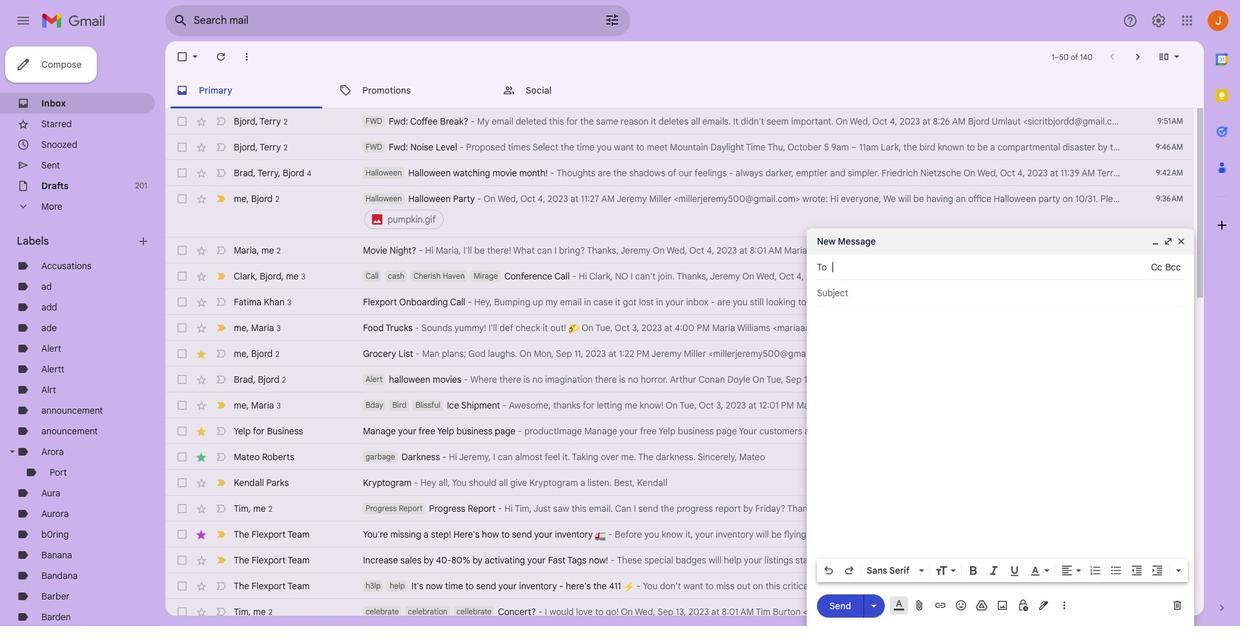 Task type: describe. For each thing, give the bounding box(es) containing it.
activating
[[485, 555, 525, 567]]

0 horizontal spatial with
[[872, 529, 889, 541]]

on inside 'cell'
[[1063, 193, 1074, 205]]

16 row from the top
[[165, 522, 1241, 548]]

0 horizontal spatial will
[[709, 555, 722, 567]]

be right known
[[978, 142, 989, 153]]

the flexport team for you're missing a step! here's how to send your inventory
[[234, 529, 310, 541]]

for,
[[1168, 297, 1182, 308]]

bird
[[393, 401, 407, 410]]

mateo roberts
[[234, 452, 295, 463]]

your inside 'cell'
[[1161, 193, 1179, 205]]

i left "personally"
[[979, 323, 982, 334]]

bjord up yelp for business
[[258, 374, 280, 386]]

4, left to link
[[797, 271, 805, 282]]

0 vertical spatial <sicritbjordd@gmail.com>
[[1024, 116, 1130, 127]]

hi left clark,
[[579, 271, 587, 282]]

italic ‪(⌘i)‬ image
[[988, 565, 1001, 578]]

0 vertical spatial 3,
[[633, 323, 640, 334]]

1 vertical spatial a
[[957, 581, 963, 593]]

me , maria 3 for 9th row from the bottom
[[234, 400, 281, 411]]

fwd for fwd: coffee break?
[[366, 116, 383, 126]]

to link
[[818, 262, 827, 273]]

on right "go!"
[[621, 607, 633, 619]]

insert link ‪(⌘k)‬ image
[[935, 600, 947, 613]]

1 vertical spatial tue,
[[767, 374, 784, 386]]

the for 18th row from the top of the page
[[234, 581, 249, 593]]

close image
[[1177, 237, 1187, 247]]

0 horizontal spatial i'll
[[464, 245, 472, 257]]

halloween halloween party - on wed, oct 4, 2023 at 11:27 am jeremy miller <millerjeremy500@gmail.com> wrote: hi everyone, we will be having an office halloween party on 10/31. please submit your costume ideas
[[366, 193, 1241, 205]]

2 vertical spatial and
[[837, 555, 853, 567]]

to left miss
[[706, 581, 714, 593]]

going
[[1039, 607, 1062, 619]]

bjord , terry 2 for fwd: coffee break?
[[234, 115, 288, 127]]

bjord down brad , terry , bjord 4
[[251, 193, 273, 205]]

1 vertical spatial <sicritbjordd@gmail.com>
[[930, 271, 1037, 282]]

bird
[[920, 142, 936, 153]]

conferenc
[[1204, 271, 1241, 282]]

1 vertical spatial just
[[534, 503, 551, 515]]

4, down compartmental
[[1018, 167, 1026, 179]]

411
[[609, 581, 621, 593]]

1 free from the left
[[419, 426, 436, 438]]

the flexport team for increase sales by 40-80% by activating your fast tags now!
[[234, 555, 310, 567]]

wrote: down operations
[[900, 323, 925, 334]]

wed, up join.
[[667, 245, 688, 257]]

1 vertical spatial and
[[947, 297, 963, 308]]

1 horizontal spatial on
[[853, 426, 864, 438]]

i up should
[[493, 452, 496, 463]]

1 vertical spatial our
[[892, 529, 905, 541]]

4 row from the top
[[165, 186, 1241, 238]]

awesome,
[[509, 400, 551, 412]]

1 horizontal spatial now
[[967, 426, 985, 438]]

on up the still
[[743, 271, 755, 282]]

redo ‪(⌘y)‬ image
[[843, 565, 856, 578]]

connected
[[1200, 555, 1241, 567]]

jeremy, up grocery
[[945, 323, 977, 334]]

- right darkness
[[443, 452, 447, 463]]

⚡ image
[[624, 582, 635, 593]]

3 yelp from the left
[[659, 426, 676, 438]]

select
[[533, 142, 559, 153]]

inventory up attach files icon on the right of the page
[[895, 581, 933, 593]]

2 vertical spatial williams
[[822, 400, 855, 412]]

a left listen.
[[581, 478, 586, 489]]

1 vertical spatial out
[[737, 581, 751, 593]]

advanced search options image
[[600, 7, 626, 33]]

favorite
[[1152, 374, 1184, 386]]

wed, right "go!"
[[635, 607, 656, 619]]

listings
[[765, 555, 794, 567]]

2 business from the left
[[678, 426, 714, 438]]

fwd: for fwd: coffee break?
[[389, 116, 408, 127]]

0 horizontal spatial you
[[452, 478, 467, 489]]

bjord , terry 2 for fwd: noise level
[[234, 141, 288, 153]]

0 horizontal spatial now
[[426, 581, 443, 593]]

your left the listings
[[744, 555, 763, 567]]

t
[[1241, 400, 1241, 412]]

your right it,
[[696, 529, 714, 541]]

your left grocery
[[939, 348, 958, 360]]

halloween inside halloween halloween watching movie month! - thoughts are the shadows of our feelings - always darker, emptier and simpler. friedrich nietzsche on wed, oct 4, 2023 at 11:39 am terry turtle <terryturtle85@gmail.c
[[366, 168, 402, 178]]

- you don't want to miss out on this critical step in getting your inventory to us a hi there, congratulations! it's time to begin your shipping plan so th
[[635, 581, 1241, 593]]

1 me , bjord 2 from the top
[[234, 193, 280, 205]]

bulleted list ‪(⌘⇧8)‬ image
[[1110, 565, 1123, 578]]

Subject field
[[818, 287, 1185, 300]]

maria down "12,"
[[797, 400, 820, 412]]

- right now!
[[611, 555, 615, 567]]

let
[[1201, 297, 1211, 308]]

port link
[[50, 467, 67, 479]]

indent more ‪(⌘])‬ image
[[1152, 565, 1165, 578]]

1 thanks from the left
[[553, 400, 581, 412]]

mirage
[[474, 271, 498, 281]]

1 vertical spatial everyone,
[[1018, 245, 1058, 257]]

1 horizontal spatial this
[[572, 503, 587, 515]]

- left always
[[730, 167, 734, 179]]

2 horizontal spatial time
[[1087, 581, 1105, 593]]

0 vertical spatial burton
[[1000, 503, 1028, 515]]

2 it's from the left
[[1073, 581, 1085, 593]]

your up fast on the left bottom
[[535, 529, 553, 541]]

hi up news at the right bottom
[[1085, 529, 1094, 541]]

you right if at top right
[[1032, 297, 1046, 308]]

1 horizontal spatial progress
[[429, 503, 466, 515]]

hey left the insert files using drive icon
[[954, 607, 970, 619]]

october
[[788, 142, 822, 153]]

toggle split pane mode image
[[1158, 50, 1171, 63]]

3 free from the left
[[1056, 426, 1073, 438]]

main content containing primary
[[165, 41, 1241, 627]]

you left the still
[[733, 297, 748, 308]]

pm right 12:01
[[782, 400, 795, 412]]

2 horizontal spatial send
[[639, 503, 659, 515]]

2 horizontal spatial of
[[1121, 400, 1130, 412]]

1 vertical spatial <mariaaawilliams@gmail.com>
[[773, 323, 898, 334]]

jeremy inside 'cell'
[[617, 193, 647, 205]]

clark
[[234, 270, 255, 282]]

search mail image
[[169, 9, 193, 32]]

inbox link
[[41, 98, 66, 109]]

alert for alert halloween movies - where there is no imagination there is no horror. arthur conan doyle on tue, sep 12, 2023 at 2:50 pm brad klo <klobrad84@gmail.com> wrote: hey guys what are your favorite halloween mo
[[366, 375, 383, 385]]

in right born
[[1187, 271, 1194, 282]]

are right thoughts
[[598, 167, 611, 179]]

truck.
[[1187, 323, 1212, 334]]

0 vertical spatial out
[[821, 555, 835, 567]]

10/31.
[[1076, 193, 1099, 205]]

jeremy, left j
[[1203, 503, 1235, 515]]

blissful
[[416, 401, 441, 410]]

3 up business
[[277, 401, 281, 411]]

2 horizontal spatial call
[[555, 271, 570, 282]]

you're
[[363, 529, 388, 541]]

bjord up the brad , bjord 2
[[251, 348, 273, 360]]

news
[[1088, 555, 1110, 567]]

to right known
[[967, 142, 976, 153]]

wed, inside 'cell'
[[498, 193, 519, 205]]

office
[[969, 193, 992, 205]]

- up almost
[[518, 426, 522, 438]]

check
[[516, 323, 541, 334]]

serif
[[890, 566, 910, 577]]

4, inside 'cell'
[[538, 193, 546, 205]]

promotions
[[363, 84, 411, 96]]

0 vertical spatial 8:01
[[750, 245, 767, 257]]

to left "go!"
[[596, 607, 604, 619]]

fwd for fwd: noise level
[[366, 142, 383, 152]]

2 halloween from the left
[[1186, 374, 1227, 386]]

- right the ⚡ icon
[[637, 581, 641, 593]]

0 vertical spatial a
[[951, 555, 957, 567]]

terry for fwd: coffee break?
[[260, 115, 281, 127]]

underline ‪(⌘u)‬ image
[[1009, 566, 1022, 578]]

2 vertical spatial <mariaaawilliams@gmail.com>
[[858, 400, 982, 412]]

add
[[41, 302, 57, 313]]

bjord left 4
[[283, 167, 304, 179]]

ad
[[41, 281, 52, 293]]

still
[[750, 297, 764, 308]]

this for break?
[[549, 116, 564, 127]]

fatima khan 3
[[234, 296, 292, 308]]

on up "9am" on the right top
[[836, 116, 848, 127]]

alertt link
[[41, 364, 64, 376]]

18 row from the top
[[165, 574, 1241, 600]]

Search mail text field
[[194, 14, 569, 27]]

please
[[1101, 193, 1128, 205]]

inventory down fast on the left bottom
[[519, 581, 557, 593]]

80%
[[452, 555, 471, 567]]

1,
[[905, 503, 911, 515]]

darkness.
[[656, 452, 696, 463]]

aurora link
[[41, 509, 69, 520]]

to
[[818, 262, 827, 273]]

1 horizontal spatial email
[[560, 297, 582, 308]]

operations
[[901, 297, 945, 308]]

row containing mateo roberts
[[165, 445, 1194, 471]]

0 vertical spatial <timburton1006@gmail.com>
[[1030, 503, 1151, 515]]

food
[[1055, 323, 1074, 334]]

1 horizontal spatial we
[[1027, 555, 1040, 567]]

barden
[[41, 612, 71, 624]]

🚛 image
[[596, 531, 606, 541]]

sans
[[867, 566, 888, 577]]

same
[[597, 116, 619, 127]]

emptier
[[797, 167, 828, 179]]

successfully
[[1147, 555, 1198, 567]]

deletes
[[659, 116, 689, 127]]

to left meet on the right top
[[637, 142, 645, 153]]

0 vertical spatial with
[[1204, 142, 1221, 153]]

9:42 am
[[1157, 168, 1184, 178]]

the for fourth row from the bottom of the page
[[234, 529, 249, 541]]

ice
[[447, 400, 459, 412]]

2 vertical spatial tue,
[[680, 400, 697, 412]]

klo
[[908, 374, 921, 386]]

2 tim , me 2 from the top
[[234, 607, 273, 618]]

you left insert signature image at the bottom right
[[1022, 607, 1037, 619]]

9 row from the top
[[165, 341, 1194, 367]]

1 vertical spatial williams
[[738, 323, 771, 334]]

on right doyle
[[753, 374, 765, 386]]

1 vertical spatial off
[[809, 529, 821, 541]]

wed, up the still
[[757, 271, 777, 282]]

0 vertical spatial our
[[679, 167, 693, 179]]

1 vertical spatial begin
[[1118, 581, 1141, 593]]

bjord down "primary" tab
[[234, 115, 256, 127]]

- left tim,
[[498, 503, 502, 515]]

1 vertical spatial burton
[[773, 607, 801, 619]]

sincerely,
[[698, 452, 737, 463]]

0 vertical spatial williams
[[810, 245, 843, 257]]

for right close image
[[1195, 245, 1206, 257]]

fwd: for fwd: noise level
[[389, 142, 408, 153]]

i right can
[[634, 503, 636, 515]]

0 horizontal spatial call
[[366, 271, 379, 281]]

it,
[[686, 529, 693, 541]]

0 horizontal spatial it
[[543, 323, 548, 334]]

the left same
[[581, 116, 594, 127]]

0 vertical spatial umlaut
[[992, 116, 1022, 127]]

maria down fatima khan 3
[[251, 322, 274, 334]]

undo ‪(⌘z)‬ image
[[823, 565, 836, 578]]

1 kendall from the left
[[234, 478, 264, 489]]

insert photo image
[[997, 600, 1010, 613]]

0 vertical spatial love
[[1029, 323, 1045, 334]]

arthur
[[670, 374, 697, 386]]

- left would
[[539, 607, 543, 619]]

0 horizontal spatial umlaut
[[899, 271, 928, 282]]

0 vertical spatial has
[[1148, 142, 1163, 153]]

hey left guys
[[1054, 374, 1070, 386]]

–
[[852, 142, 857, 153]]

submit
[[1131, 193, 1159, 205]]

2 no from the left
[[628, 374, 639, 386]]

1 horizontal spatial with
[[924, 426, 942, 438]]

3 row from the top
[[165, 160, 1241, 186]]

older image
[[1132, 50, 1145, 63]]

3 down khan
[[277, 323, 281, 333]]

insert emoji ‪(⌘⇧2)‬ image
[[955, 600, 968, 613]]

bumping
[[494, 297, 531, 308]]

pop out image
[[1164, 237, 1174, 247]]

4, up lark,
[[890, 116, 898, 127]]

announcement link
[[41, 405, 103, 417]]

2 yelp from the left
[[438, 426, 455, 438]]

halloween inside halloween halloween party - on wed, oct 4, 2023 at 11:27 am jeremy miller <millerjeremy500@gmail.com> wrote: hi everyone, we will be having an office halloween party on 10/31. please submit your costume ideas
[[366, 194, 402, 204]]

connect
[[887, 426, 922, 438]]

1 horizontal spatial report
[[468, 503, 496, 515]]

ade
[[41, 323, 57, 334]]

are right inbox at the right top of the page
[[718, 297, 731, 308]]

hello
[[1181, 503, 1201, 515]]

1 horizontal spatial call
[[450, 297, 466, 308]]

always
[[736, 167, 764, 179]]

1 is from the left
[[524, 374, 530, 386]]

the left bird
[[904, 142, 918, 153]]

barber link
[[41, 591, 70, 603]]

grocery
[[363, 348, 396, 360]]

2 looking from the left
[[1137, 297, 1166, 308]]

am inside 'cell'
[[602, 193, 615, 205]]

send inside row
[[901, 348, 922, 360]]

0 vertical spatial <mariaaawilliams@gmail.com>
[[845, 245, 970, 257]]

11am
[[860, 142, 879, 153]]

1 horizontal spatial send
[[512, 529, 532, 541]]

cell containing halloween party
[[363, 193, 1241, 231]]

- right month!
[[551, 167, 555, 179]]

darker,
[[766, 167, 794, 179]]

hey,
[[475, 297, 492, 308]]

row containing fatima khan
[[165, 290, 1241, 315]]

can
[[616, 503, 632, 515]]

so
[[1221, 581, 1231, 593]]

haven
[[443, 271, 465, 281]]

hi left tim,
[[505, 503, 513, 515]]

2 kryptogram from the left
[[530, 478, 578, 489]]

for left letting
[[583, 400, 595, 412]]

row containing clark
[[165, 264, 1241, 290]]

more formatting options image
[[1173, 565, 1186, 578]]

hey left all,
[[421, 478, 437, 489]]

0 vertical spatial tue,
[[596, 323, 613, 334]]

alert halloween movies - where there is no imagination there is no horror. arthur conan doyle on tue, sep 12, 2023 at 2:50 pm brad klo <klobrad84@gmail.com> wrote: hey guys what are your favorite halloween mo
[[366, 374, 1241, 386]]

- right level
[[460, 142, 464, 153]]

9:51 am
[[1158, 116, 1184, 126]]

a up 'ideas'
[[1240, 142, 1241, 153]]

them
[[944, 426, 965, 438]]

1 vertical spatial help
[[390, 582, 405, 591]]

hi up all,
[[449, 452, 457, 463]]

4, up inbox at the right top of the page
[[707, 245, 715, 257]]

times
[[508, 142, 531, 153]]

aurora
[[41, 509, 69, 520]]

laughs.
[[488, 348, 518, 360]]

hi left maria,
[[425, 245, 434, 257]]

shipment
[[1081, 400, 1119, 412]]

0 horizontal spatial time
[[445, 581, 463, 593]]

the right more options image
[[1075, 607, 1089, 619]]

1 horizontal spatial all
[[691, 116, 701, 127]]

2 vertical spatial send
[[476, 581, 497, 593]]

2 me , bjord 2 from the top
[[234, 348, 280, 360]]

a left the friendly
[[1115, 245, 1120, 257]]

flexport for 18th row from the top of the page
[[252, 581, 286, 593]]

gmail image
[[41, 8, 112, 34]]

on tue, oct 3, 2023 at 4:00 pm maria williams <mariaaawilliams@gmail.com> wrote: hey jeremy, i personally love a food truck called the taco zone truck.
[[580, 323, 1212, 334]]

were
[[1114, 297, 1134, 308]]

on right "🌮" image
[[582, 323, 594, 334]]

friendly
[[1122, 245, 1153, 257]]

1 horizontal spatial want
[[684, 581, 704, 593]]

bold ‪(⌘b)‬ image
[[968, 565, 980, 578]]

1 no from the left
[[533, 374, 543, 386]]

0 vertical spatial off
[[1190, 142, 1202, 153]]

2 vertical spatial on
[[753, 581, 764, 593]]

on left sun,
[[854, 503, 866, 515]]

be left flying at the right bottom of the page
[[772, 529, 782, 541]]

9:46 am
[[1156, 142, 1184, 152]]

badges
[[676, 555, 707, 567]]

mountain
[[670, 142, 709, 153]]

having
[[927, 193, 954, 205]]

0 vertical spatial just
[[1060, 245, 1077, 257]]

0 horizontal spatial can
[[498, 452, 513, 463]]

hey down operations
[[928, 323, 943, 334]]

0 vertical spatial can
[[537, 245, 552, 257]]

are left already
[[805, 426, 818, 438]]

1 horizontal spatial begin
[[1185, 529, 1208, 541]]

flexport for fourth row from the bottom of the page
[[252, 529, 286, 541]]

1 vertical spatial what
[[1094, 374, 1114, 386]]

1 vertical spatial 8:01
[[722, 607, 739, 619]]

anouncement
[[41, 426, 98, 438]]

to left improve
[[799, 297, 807, 308]]

- down darkness
[[414, 478, 418, 489]]

ade link
[[41, 323, 57, 334]]

1 looking from the left
[[767, 297, 796, 308]]

- right trucks at the left
[[415, 323, 419, 334]]

- down bring?
[[573, 271, 577, 282]]

more
[[885, 555, 906, 567]]

the left shadows
[[614, 167, 627, 179]]

your down activating
[[499, 581, 517, 593]]

hey up subject field
[[1000, 245, 1016, 257]]

me , maria 3 for 12th row from the bottom
[[234, 322, 281, 334]]

wrote: left the 9:51 am at the right top of the page
[[1132, 116, 1158, 127]]

listen.
[[588, 478, 612, 489]]

2 page from the left
[[717, 426, 737, 438]]

thanks, left jer
[[1010, 348, 1042, 360]]

1 horizontal spatial time
[[577, 142, 595, 153]]

hi left terry,
[[866, 348, 874, 360]]

0 horizontal spatial all
[[499, 478, 508, 489]]



Task type: locate. For each thing, give the bounding box(es) containing it.
None search field
[[165, 5, 631, 36]]

these
[[617, 555, 643, 567]]

be left there!
[[475, 245, 485, 257]]

17 row from the top
[[165, 548, 1241, 574]]

announcement
[[41, 405, 103, 417]]

your down bird
[[398, 426, 417, 438]]

tab list up deletes
[[165, 72, 1205, 109]]

row containing maria
[[165, 238, 1206, 264]]

1 vertical spatial of
[[668, 167, 677, 179]]

food
[[363, 323, 384, 334]]

thoughts
[[557, 167, 596, 179]]

1 horizontal spatial just
[[1060, 245, 1077, 257]]

12:01
[[759, 400, 779, 412]]

0 horizontal spatial 8:01
[[722, 607, 739, 619]]

1 vertical spatial alert
[[366, 375, 383, 385]]

1 page from the left
[[495, 426, 516, 438]]

on inside 'cell'
[[484, 193, 496, 205]]

1 vertical spatial <millerjeremy500@gmail.com>
[[709, 348, 835, 360]]

alert for alert
[[41, 343, 61, 355]]

report
[[716, 503, 741, 515]]

sep 13
[[1161, 608, 1184, 617]]

1 horizontal spatial it
[[616, 297, 621, 308]]

there,
[[1096, 529, 1120, 541], [976, 581, 1000, 593]]

- sounds yummy! i'll def check it out!
[[413, 323, 569, 334]]

insert signature image
[[1038, 600, 1051, 613]]

<millerjeremy500@gmail.com>
[[674, 193, 801, 205], [709, 348, 835, 360]]

row containing yelp for business
[[165, 419, 1194, 445]]

1 vertical spatial umlaut
[[899, 271, 928, 282]]

in right step
[[834, 581, 841, 593]]

can
[[537, 245, 552, 257], [498, 452, 513, 463]]

a left food
[[1048, 323, 1053, 334]]

1 horizontal spatial out
[[821, 555, 835, 567]]

your down indent more ‪(⌘])‬ image
[[1143, 581, 1162, 593]]

0 horizontal spatial email
[[492, 116, 514, 127]]

your left fast on the left bottom
[[528, 555, 546, 567]]

2 kendall from the left
[[638, 478, 668, 489]]

pm right 2:50
[[871, 374, 884, 386]]

team for increase sales by 40-80% by activating your fast tags now!
[[288, 555, 310, 567]]

burton down critical
[[773, 607, 801, 619]]

this for want
[[766, 581, 781, 593]]

man
[[422, 348, 440, 360]]

0 horizontal spatial of
[[668, 167, 677, 179]]

banana link
[[41, 550, 72, 562]]

1 horizontal spatial i'll
[[489, 323, 497, 334]]

1:22
[[619, 348, 635, 360]]

manage your free yelp business page - productimage manage your free yelp business page your customers are already on yelp. connect with them now by claiming your free page. sign up
[[363, 426, 1132, 438]]

row down miss
[[165, 600, 1241, 626]]

progress
[[429, 503, 466, 515], [366, 504, 397, 514]]

0 horizontal spatial 3,
[[633, 323, 640, 334]]

0 vertical spatial and
[[831, 167, 846, 179]]

0 vertical spatial send
[[639, 503, 659, 515]]

oct inside 'cell'
[[521, 193, 536, 205]]

2
[[284, 117, 288, 126], [284, 143, 288, 152], [275, 194, 280, 204], [277, 246, 281, 256], [275, 349, 280, 359], [282, 375, 286, 385], [269, 504, 273, 514], [269, 608, 273, 618]]

flexport for 3rd row from the bottom of the page
[[252, 555, 286, 567]]

just right tim,
[[534, 503, 551, 515]]

a
[[951, 555, 957, 567], [957, 581, 963, 593]]

0 horizontal spatial send
[[830, 601, 852, 612]]

2 horizontal spatial this
[[766, 581, 781, 593]]

of right 50
[[1072, 52, 1079, 62]]

1 it's from the left
[[412, 581, 424, 593]]

sent link
[[41, 160, 60, 171]]

0 horizontal spatial send
[[476, 581, 497, 593]]

0 vertical spatial alert
[[41, 343, 61, 355]]

1 50 of 140
[[1052, 52, 1093, 62]]

umlaut up compartmental
[[992, 116, 1022, 127]]

thanks, right join.
[[677, 271, 709, 282]]

jeremy,
[[945, 323, 977, 334], [1030, 400, 1061, 412], [459, 452, 491, 463], [1203, 503, 1235, 515], [972, 607, 1004, 619]]

1 vertical spatial send
[[512, 529, 532, 541]]

wrote: up claiming at right
[[984, 400, 1010, 412]]

0 vertical spatial email
[[492, 116, 514, 127]]

progress
[[677, 503, 713, 515]]

8 row from the top
[[165, 315, 1212, 341]]

want down the reason
[[614, 142, 634, 153]]

1 horizontal spatial help
[[724, 555, 742, 567]]

1 horizontal spatial <timburton1006@gmail.com>
[[1030, 503, 1151, 515]]

- inside 'cell'
[[477, 193, 482, 205]]

free down blissful
[[419, 426, 436, 438]]

everyone, inside 'cell'
[[842, 193, 882, 205]]

new message dialog
[[807, 229, 1195, 627]]

toggle confidential mode image
[[1017, 600, 1030, 613]]

more send options image
[[868, 600, 881, 613]]

maria left new
[[785, 245, 808, 257]]

oct down compartmental
[[1001, 167, 1016, 179]]

brad for bjord
[[234, 374, 253, 386]]

delivery
[[908, 529, 940, 541]]

brad for terry
[[234, 167, 253, 179]]

settings image
[[1152, 13, 1167, 28]]

idea
[[1107, 271, 1125, 282]]

None checkbox
[[176, 141, 189, 154], [176, 167, 189, 180], [176, 270, 189, 283], [176, 296, 189, 309], [176, 348, 189, 361], [176, 399, 189, 412], [176, 477, 189, 490], [176, 503, 189, 516], [176, 529, 189, 542], [176, 555, 189, 567], [176, 141, 189, 154], [176, 167, 189, 180], [176, 270, 189, 283], [176, 296, 189, 309], [176, 348, 189, 361], [176, 399, 189, 412], [176, 477, 189, 490], [176, 503, 189, 516], [176, 529, 189, 542], [176, 555, 189, 567]]

send inside "button"
[[830, 601, 852, 612]]

1 vertical spatial we
[[1027, 555, 1040, 567]]

2 manage from the left
[[585, 426, 618, 438]]

this
[[549, 116, 564, 127], [572, 503, 587, 515], [766, 581, 781, 593]]

1 horizontal spatial will
[[757, 529, 769, 541]]

1 horizontal spatial send
[[901, 348, 922, 360]]

progress inside progress report progress report - hi tim, just saw this email. can i send the progress report by friday? thanks, jeremy on sun, oct 1, 2023 at 7:00 am tim burton <timburton1006@gmail.com> wrote: hello jeremy, j
[[366, 504, 397, 514]]

b0ring link
[[41, 529, 69, 541]]

you down same
[[597, 142, 612, 153]]

send down tim,
[[512, 529, 532, 541]]

with down "we've"
[[1204, 142, 1221, 153]]

1 fwd: from the top
[[389, 116, 408, 127]]

0 horizontal spatial it's
[[412, 581, 424, 593]]

8:26
[[934, 116, 951, 127]]

fwd inside fwd fwd: coffee break? - my email deleted this for the same reason it deletes all emails. it didn't seem important. on wed, oct 4, 2023 at 8:26 am bjord umlaut <sicritbjordd@gmail.com> wrote: seems to me we've
[[366, 116, 383, 126]]

0 horizontal spatial halloween
[[389, 374, 431, 386]]

1 business from the left
[[457, 426, 493, 438]]

almost
[[515, 452, 543, 463]]

bjord right clark
[[260, 270, 282, 282]]

0 vertical spatial all
[[691, 116, 701, 127]]

tab list
[[1205, 41, 1241, 580], [165, 72, 1205, 109]]

team for you're missing a step! here's how to send your inventory
[[288, 529, 310, 541]]

wed, up "–"
[[850, 116, 871, 127]]

1 fwd from the top
[[366, 116, 383, 126]]

on left the 'yelp.'
[[853, 426, 864, 438]]

will down friedrich
[[899, 193, 912, 205]]

primary tab
[[165, 72, 328, 109]]

there right where
[[500, 374, 522, 386]]

None checkbox
[[176, 50, 189, 63], [176, 115, 189, 128], [176, 193, 189, 206], [176, 244, 189, 257], [176, 322, 189, 335], [176, 374, 189, 386], [176, 425, 189, 438], [176, 451, 189, 464], [176, 580, 189, 593], [176, 606, 189, 619], [176, 50, 189, 63], [176, 115, 189, 128], [176, 193, 189, 206], [176, 244, 189, 257], [176, 322, 189, 335], [176, 374, 189, 386], [176, 425, 189, 438], [176, 451, 189, 464], [176, 580, 189, 593], [176, 606, 189, 619]]

the left fda,
[[1111, 142, 1124, 153]]

fwd
[[366, 116, 383, 126], [366, 142, 383, 152]]

yelp up darkness.
[[659, 426, 676, 438]]

0 horizontal spatial yelp
[[234, 426, 251, 438]]

0 horizontal spatial alert
[[41, 343, 61, 355]]

will down the friday?
[[757, 529, 769, 541]]

sep left 11,
[[556, 348, 572, 360]]

6 row from the top
[[165, 264, 1241, 290]]

your down 7:56
[[844, 297, 863, 308]]

1 horizontal spatial everyone,
[[1018, 245, 1058, 257]]

1 horizontal spatial our
[[892, 529, 905, 541]]

wed, up office
[[978, 167, 999, 179]]

bandana link
[[41, 571, 78, 582]]

page up almost
[[495, 426, 516, 438]]

chain?
[[995, 297, 1022, 308]]

1 vertical spatial it
[[616, 297, 621, 308]]

alert inside labels navigation
[[41, 343, 61, 355]]

is up "awesome,"
[[524, 374, 530, 386]]

1 vertical spatial you
[[643, 581, 658, 593]]

2 fwd: from the top
[[389, 142, 408, 153]]

0 horizontal spatial <timburton1006@gmail.com>
[[803, 607, 924, 619]]

1 vertical spatial has
[[1147, 400, 1161, 412]]

customers
[[760, 426, 803, 438]]

love
[[1029, 323, 1045, 334], [577, 607, 593, 619]]

0 horizontal spatial just
[[534, 503, 551, 515]]

1 halloween from the left
[[389, 374, 431, 386]]

meet
[[647, 142, 668, 153]]

emails.
[[703, 116, 731, 127]]

3 the flexport team from the top
[[234, 581, 310, 593]]

if
[[1024, 297, 1029, 308]]

movie
[[493, 167, 517, 179]]

a right us
[[957, 581, 963, 593]]

thanks, up clark,
[[587, 245, 619, 257]]

call down bring?
[[555, 271, 570, 282]]

11,
[[575, 348, 584, 360]]

on right know!
[[666, 400, 678, 412]]

kendall parks
[[234, 478, 289, 489]]

11 row from the top
[[165, 393, 1241, 419]]

social tab
[[492, 72, 655, 109]]

1 vertical spatial send
[[830, 601, 852, 612]]

0 vertical spatial what
[[1075, 297, 1095, 308]]

bjord up brad , terry , bjord 4
[[234, 141, 256, 153]]

- right the night?
[[419, 245, 423, 257]]

no
[[615, 271, 629, 282]]

labels heading
[[17, 235, 137, 248]]

are up "shipment"
[[1116, 374, 1130, 386]]

row
[[165, 109, 1239, 134], [165, 134, 1241, 160], [165, 160, 1241, 186], [165, 186, 1241, 238], [165, 238, 1206, 264], [165, 264, 1241, 290], [165, 290, 1241, 315], [165, 315, 1212, 341], [165, 341, 1194, 367], [165, 367, 1241, 393], [165, 393, 1241, 419], [165, 419, 1194, 445], [165, 445, 1194, 471], [165, 471, 1194, 496], [165, 496, 1241, 522], [165, 522, 1241, 548], [165, 548, 1241, 574], [165, 574, 1241, 600], [165, 600, 1241, 626]]

1 horizontal spatial page
[[717, 426, 737, 438]]

alert up 'bday'
[[366, 375, 383, 385]]

a left compartmental
[[991, 142, 996, 153]]

2 fwd from the top
[[366, 142, 383, 152]]

send right can
[[639, 503, 659, 515]]

fwd inside the fwd fwd: noise level - proposed times select the time you want to meet mountain daylight time thu, october 5 9am – 11am lark, the bird known to be a compartmental disaster by the fda, has made off with the a
[[366, 142, 383, 152]]

i
[[555, 245, 557, 257], [631, 271, 633, 282], [979, 323, 982, 334], [493, 452, 496, 463], [634, 503, 636, 515], [545, 607, 547, 619]]

party
[[453, 193, 475, 205]]

feelings
[[695, 167, 727, 179]]

sep
[[556, 348, 572, 360], [786, 374, 802, 386], [1160, 556, 1174, 566], [1160, 582, 1174, 591], [658, 607, 674, 619], [1161, 608, 1175, 617]]

2 the flexport team from the top
[[234, 555, 310, 567]]

there, for don't
[[1096, 529, 1120, 541]]

sep left 28
[[1160, 556, 1174, 566]]

1 vertical spatial <timburton1006@gmail.com>
[[803, 607, 924, 619]]

<millerjeremy500@gmail.com> inside 'cell'
[[674, 193, 801, 205]]

disaster
[[1063, 142, 1096, 153]]

1 horizontal spatial miller
[[684, 348, 707, 360]]

main menu image
[[16, 13, 31, 28]]

oct up '1:22'
[[615, 323, 630, 334]]

all,
[[439, 478, 450, 489]]

1 vertical spatial tim , me 2
[[234, 607, 273, 618]]

indent less ‪(⌘[)‬ image
[[1131, 565, 1144, 578]]

miller
[[650, 193, 672, 205], [684, 348, 707, 360]]

1 horizontal spatial a
[[957, 581, 963, 593]]

of left ice
[[1121, 400, 1130, 412]]

row down the mountain
[[165, 160, 1241, 186]]

sans serif option
[[865, 565, 917, 578]]

1 vertical spatial want
[[684, 581, 704, 593]]

fwd: left coffee
[[389, 116, 408, 127]]

2 free from the left
[[640, 426, 657, 438]]

sun,
[[868, 503, 886, 515]]

me , maria 3 down the brad , bjord 2
[[234, 400, 281, 411]]

alert up the alertt link at the bottom of the page
[[41, 343, 61, 355]]

3 inside clark , bjord , me 3
[[301, 272, 306, 281]]

more options image
[[1061, 600, 1069, 613]]

mateo
[[234, 452, 260, 463], [740, 452, 766, 463]]

3 team from the top
[[288, 581, 310, 593]]

2 inside the brad , bjord 2
[[282, 375, 286, 385]]

2 vertical spatial the flexport team
[[234, 581, 310, 593]]

fwd left noise
[[366, 142, 383, 152]]

to
[[1190, 116, 1198, 127], [637, 142, 645, 153], [967, 142, 976, 153], [799, 297, 807, 308], [502, 529, 510, 541], [1174, 529, 1182, 541], [466, 581, 474, 593], [706, 581, 714, 593], [935, 581, 943, 593], [1107, 581, 1116, 593], [596, 607, 604, 619], [1065, 607, 1073, 619]]

0 vertical spatial fwd
[[366, 116, 383, 126]]

time
[[577, 142, 595, 153], [445, 581, 463, 593], [1087, 581, 1105, 593]]

love left food
[[1029, 323, 1045, 334]]

0 horizontal spatial burton
[[773, 607, 801, 619]]

the for 3rd row from the bottom of the page
[[234, 555, 249, 567]]

with down sun,
[[872, 529, 889, 541]]

2 me , maria 3 from the top
[[234, 400, 281, 411]]

alrt link
[[41, 385, 56, 396]]

tab list containing primary
[[165, 72, 1205, 109]]

it right the reason
[[651, 116, 657, 127]]

ad link
[[41, 281, 52, 293]]

main content
[[165, 41, 1241, 627]]

2 horizontal spatial it
[[651, 116, 657, 127]]

- right party
[[477, 193, 482, 205]]

sep left "12,"
[[786, 374, 802, 386]]

1 horizontal spatial mateo
[[740, 452, 766, 463]]

0 horizontal spatial tue,
[[596, 323, 613, 334]]

refresh image
[[215, 50, 228, 63]]

- left here's
[[560, 581, 564, 593]]

tim,
[[515, 503, 532, 515]]

off right flying at the right bottom of the page
[[809, 529, 821, 541]]

fwd fwd: coffee break? - my email deleted this for the same reason it deletes all emails. it didn't seem important. on wed, oct 4, 2023 at 8:26 am bjord umlaut <sicritbjordd@gmail.com> wrote: seems to me we've
[[366, 116, 1239, 127]]

1 horizontal spatial of
[[1072, 52, 1079, 62]]

miller down 4:00
[[684, 348, 707, 360]]

<timburton1006@gmail.com> up 'don't'
[[1030, 503, 1151, 515]]

numbered list ‪(⌘⇧7)‬ image
[[1090, 565, 1103, 578]]

5 row from the top
[[165, 238, 1206, 264]]

None text field
[[833, 256, 1152, 279]]

terry for fwd: noise level
[[260, 141, 281, 153]]

progress report progress report - hi tim, just saw this email. can i send the progress report by friday? thanks, jeremy on sun, oct 1, 2023 at 7:00 am tim burton <timburton1006@gmail.com> wrote: hello jeremy, j
[[366, 503, 1241, 515]]

promotions tab
[[329, 72, 492, 109]]

sent
[[41, 160, 60, 171]]

onboarding
[[399, 297, 448, 308]]

free down know!
[[640, 426, 657, 438]]

personally
[[984, 323, 1026, 334]]

2 bjord , terry 2 from the top
[[234, 141, 288, 153]]

formatting options toolbar
[[818, 560, 1189, 583]]

hi down bold ‪(⌘b)‬ icon
[[966, 581, 974, 593]]

don't
[[1123, 529, 1145, 541]]

1 vertical spatial me , bjord 2
[[234, 348, 280, 360]]

1 vertical spatial 3,
[[717, 400, 724, 412]]

10 row from the top
[[165, 367, 1241, 393]]

accusations link
[[41, 260, 91, 272]]

lark,
[[881, 142, 902, 153]]

discard draft ‪(⌘⇧d)‬ image
[[1172, 600, 1185, 613]]

on right party
[[1063, 193, 1074, 205]]

you left were in the top of the page
[[1097, 297, 1112, 308]]

the
[[1063, 400, 1079, 412], [638, 452, 654, 463], [234, 529, 249, 541], [234, 555, 249, 567], [234, 581, 249, 593]]

12 row from the top
[[165, 419, 1194, 445]]

- left hey,
[[468, 297, 472, 308]]

1 horizontal spatial free
[[640, 426, 657, 438]]

0 horizontal spatial love
[[577, 607, 593, 619]]

🌮 image
[[569, 324, 580, 335]]

yummy!
[[455, 323, 487, 334]]

0 horizontal spatial this
[[549, 116, 564, 127]]

send up cellebrate
[[476, 581, 497, 593]]

there, left 'don't'
[[1096, 529, 1120, 541]]

wrote: left the insert emoji ‪(⌘⇧2)‬ icon
[[926, 607, 952, 619]]

1 team from the top
[[288, 529, 310, 541]]

1 tim , me 2 from the top
[[234, 503, 273, 515]]

there, for congratulations!
[[976, 581, 1000, 593]]

your right the submit
[[1161, 193, 1179, 205]]

free
[[419, 426, 436, 438], [640, 426, 657, 438], [1056, 426, 1073, 438]]

everyone, up if at top right
[[1018, 245, 1058, 257]]

0 horizontal spatial kendall
[[234, 478, 264, 489]]

maria , me 2
[[234, 245, 281, 256]]

born
[[1165, 271, 1185, 282]]

1 vertical spatial now
[[426, 581, 443, 593]]

was
[[1127, 271, 1143, 282]]

our left feelings
[[679, 167, 693, 179]]

page.
[[1075, 426, 1098, 438]]

1 mateo from the left
[[234, 452, 260, 463]]

0 horizontal spatial everyone,
[[842, 193, 882, 205]]

terry left "turtle"
[[1098, 167, 1119, 179]]

0 horizontal spatial there,
[[976, 581, 1000, 593]]

time up thoughts
[[577, 142, 595, 153]]

2 row from the top
[[165, 134, 1241, 160]]

miller inside 'cell'
[[650, 193, 672, 205]]

will right badges
[[709, 555, 722, 567]]

support image
[[1123, 13, 1139, 28]]

1 kryptogram from the left
[[363, 478, 412, 489]]

0 vertical spatial bjord , terry 2
[[234, 115, 288, 127]]

jeremy right join.
[[711, 271, 741, 282]]

3 inside fatima khan 3
[[287, 298, 292, 307]]

1 me , maria 3 from the top
[[234, 322, 281, 334]]

1 vertical spatial i'll
[[489, 323, 497, 334]]

terry for halloween watching movie month!
[[258, 167, 278, 179]]

2 vertical spatial with
[[872, 529, 889, 541]]

1 manage from the left
[[363, 426, 396, 438]]

tue, down case
[[596, 323, 613, 334]]

0 vertical spatial it
[[651, 116, 657, 127]]

ideas
[[1219, 193, 1241, 205]]

Message Body text field
[[818, 313, 1185, 556]]

15 row from the top
[[165, 496, 1241, 522]]

0 horizontal spatial page
[[495, 426, 516, 438]]

2 vertical spatial it
[[543, 323, 548, 334]]

insert files using drive image
[[976, 600, 989, 613]]

0 horizontal spatial a
[[951, 555, 957, 567]]

0 vertical spatial everyone,
[[842, 193, 882, 205]]

2 is from the left
[[620, 374, 626, 386]]

minimize image
[[1151, 237, 1161, 247]]

row down it,
[[165, 548, 1241, 574]]

brad , bjord 2
[[234, 374, 286, 386]]

1 horizontal spatial no
[[628, 374, 639, 386]]

1 vertical spatial email
[[560, 297, 582, 308]]

will inside 'cell'
[[899, 193, 912, 205]]

2 horizontal spatial with
[[1204, 142, 1221, 153]]

mo
[[1230, 374, 1241, 386]]

14 row from the top
[[165, 471, 1194, 496]]

missing
[[391, 529, 422, 541]]

cell
[[363, 193, 1241, 231], [1148, 322, 1194, 335], [1148, 348, 1194, 361], [1148, 374, 1194, 386], [1148, 399, 1194, 412], [1148, 425, 1194, 438], [1148, 451, 1194, 464], [1148, 477, 1194, 490], [1148, 503, 1194, 516], [1148, 529, 1194, 542]]

2023 inside 'cell'
[[548, 193, 568, 205]]

jer
[[1044, 348, 1057, 360]]

already
[[821, 426, 851, 438]]

now!
[[589, 555, 609, 567]]

roberts
[[262, 452, 295, 463]]

2 inside maria , me 2
[[277, 246, 281, 256]]

2 mateo from the left
[[740, 452, 766, 463]]

thanks, up flying at the right bottom of the page
[[788, 503, 820, 515]]

labels navigation
[[0, 41, 165, 627]]

2 there from the left
[[595, 374, 617, 386]]

can right the what
[[537, 245, 552, 257]]

alert inside alert halloween movies - where there is no imagination there is no horror. arthur conan doyle on tue, sep 12, 2023 at 2:50 pm brad klo <klobrad84@gmail.com> wrote: hey guys what are your favorite halloween mo
[[366, 375, 383, 385]]

13 row from the top
[[165, 445, 1194, 471]]

1 the flexport team from the top
[[234, 529, 310, 541]]

congratulations!
[[1003, 581, 1070, 593]]

row up inbox at the right top of the page
[[165, 264, 1241, 290]]

wrote: inside 'cell'
[[803, 193, 829, 205]]

0 horizontal spatial looking
[[767, 297, 796, 308]]

row containing kendall parks
[[165, 471, 1194, 496]]

0 vertical spatial of
[[1072, 52, 1079, 62]]

none text field inside new message dialog
[[833, 256, 1152, 279]]

oct down month!
[[521, 193, 536, 205]]

7 row from the top
[[165, 290, 1241, 315]]

1 there from the left
[[500, 374, 522, 386]]

0 vertical spatial send
[[901, 348, 922, 360]]

2 thanks from the left
[[1197, 400, 1224, 412]]

burton up flexport_reverse_logo@2x
[[1000, 503, 1028, 515]]

1 vertical spatial the flexport team
[[234, 555, 310, 567]]

19 row from the top
[[165, 600, 1241, 626]]

0 horizontal spatial want
[[614, 142, 634, 153]]

we inside 'cell'
[[884, 193, 897, 205]]

a
[[991, 142, 996, 153], [1240, 142, 1241, 153], [1115, 245, 1120, 257], [1196, 271, 1201, 282], [1048, 323, 1053, 334], [581, 478, 586, 489], [424, 529, 429, 541]]

there up letting
[[595, 374, 617, 386]]

god
[[469, 348, 486, 360]]

wrote: left hello
[[1153, 503, 1178, 515]]

1 row from the top
[[165, 109, 1239, 134]]

1 horizontal spatial alert
[[366, 375, 383, 385]]

attach files image
[[914, 600, 927, 613]]

1 bjord , terry 2 from the top
[[234, 115, 288, 127]]

report inside progress report progress report - hi tim, just saw this email. can i send the progress report by friday? thanks, jeremy on sun, oct 1, 2023 at 7:00 am tim burton <timburton1006@gmail.com> wrote: hello jeremy, j
[[399, 504, 423, 514]]

i left bring?
[[555, 245, 557, 257]]

1 yelp from the left
[[234, 426, 251, 438]]

1 vertical spatial love
[[577, 607, 593, 619]]

more image
[[240, 50, 253, 63]]

-
[[471, 116, 475, 127], [460, 142, 464, 153], [551, 167, 555, 179], [730, 167, 734, 179], [477, 193, 482, 205], [419, 245, 423, 257], [573, 271, 577, 282], [468, 297, 472, 308], [711, 297, 715, 308], [415, 323, 419, 334], [416, 348, 420, 360], [464, 374, 468, 386], [503, 400, 507, 412], [518, 426, 522, 438], [443, 452, 447, 463], [414, 478, 418, 489], [498, 503, 502, 515], [609, 529, 613, 541], [611, 555, 615, 567], [1112, 555, 1116, 567], [560, 581, 564, 593], [637, 581, 641, 593], [539, 607, 543, 619]]

0 horizontal spatial begin
[[1118, 581, 1141, 593]]

help right h3lp
[[390, 582, 405, 591]]

2 team from the top
[[288, 555, 310, 567]]

mateo up the kendall parks
[[234, 452, 260, 463]]



Task type: vqa. For each thing, say whether or not it's contained in the screenshot.
Search in mail search box
no



